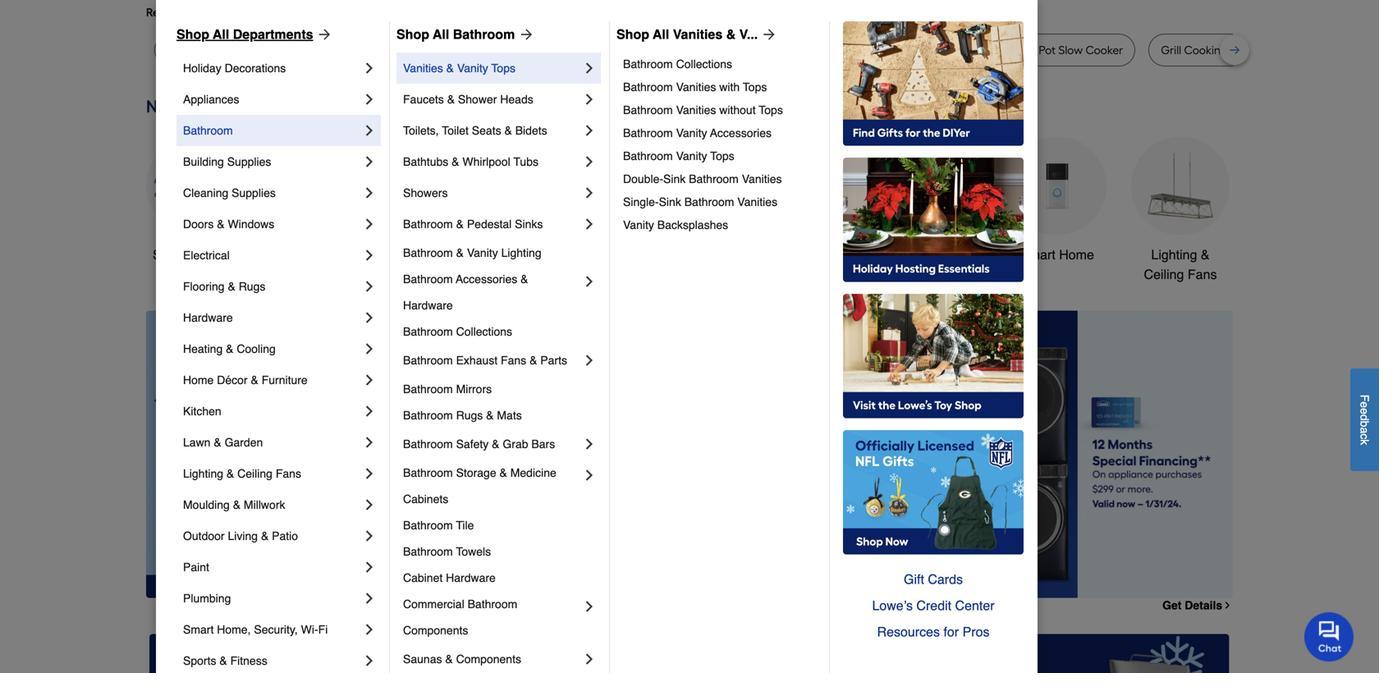 Task type: locate. For each thing, give the bounding box(es) containing it.
bathroom towels
[[403, 545, 491, 558]]

outdoor down moulding
[[183, 530, 225, 543]]

1 horizontal spatial shop
[[397, 27, 430, 42]]

supplies
[[227, 155, 271, 168], [232, 186, 276, 200]]

supplies inside 'building supplies' 'link'
[[227, 155, 271, 168]]

decorations down shop all departments link
[[225, 62, 286, 75]]

smart home
[[1021, 247, 1095, 262]]

0 horizontal spatial arrow right image
[[313, 26, 333, 43]]

0 vertical spatial arrow right image
[[758, 26, 778, 43]]

home décor & furniture
[[183, 374, 308, 387]]

vanities inside vanities & vanity tops "link"
[[403, 62, 443, 75]]

& inside bathroom storage & medicine cabinets
[[500, 466, 507, 480]]

1 vertical spatial fans
[[501, 354, 527, 367]]

home,
[[217, 623, 251, 636]]

vanity down the bathroom vanity accessories on the top
[[676, 149, 708, 163]]

holiday decorations link
[[183, 53, 361, 84]]

security,
[[254, 623, 298, 636]]

0 horizontal spatial lighting & ceiling fans link
[[183, 458, 361, 489]]

bathroom vanities without tops link
[[623, 99, 818, 122]]

0 vertical spatial smart
[[1021, 247, 1056, 262]]

all up vanities & vanity tops
[[433, 27, 449, 42]]

cooker left 'grill'
[[1086, 43, 1124, 57]]

tops down microwave
[[492, 62, 516, 75]]

b
[[1359, 421, 1372, 427]]

c
[[1359, 434, 1372, 440]]

vanity up 'faucets & shower heads'
[[457, 62, 488, 75]]

a
[[1359, 427, 1372, 434]]

chevron right image for saunas & components
[[581, 651, 598, 668]]

vanity down the single-
[[623, 218, 654, 232]]

recommended searches for you heading
[[146, 4, 1234, 21]]

living
[[228, 530, 258, 543]]

doors & windows
[[183, 218, 275, 231]]

0 vertical spatial accessories
[[710, 126, 772, 140]]

paint link
[[183, 552, 361, 583]]

1 horizontal spatial fans
[[501, 354, 527, 367]]

bathroom collections up bathroom vanities with tops
[[623, 57, 733, 71]]

1 vertical spatial rugs
[[456, 409, 483, 422]]

0 horizontal spatial fans
[[276, 467, 301, 480]]

bathroom collections link up with
[[623, 53, 818, 76]]

lowe's credit center link
[[843, 593, 1024, 619]]

heads
[[500, 93, 534, 106]]

1 horizontal spatial cooking
[[1185, 43, 1229, 57]]

crock pot cooking pot
[[758, 43, 875, 57]]

0 horizontal spatial bathroom collections link
[[403, 319, 598, 345]]

for inside heading
[[278, 5, 293, 19]]

moulding & millwork link
[[183, 489, 361, 521]]

accessories inside bathroom vanity accessories link
[[710, 126, 772, 140]]

chevron right image for faucets & shower heads
[[581, 91, 598, 108]]

2 arrow right image from the left
[[515, 26, 535, 43]]

bathtubs
[[403, 155, 449, 168]]

components for saunas & components
[[456, 653, 521, 666]]

furniture
[[262, 374, 308, 387]]

0 horizontal spatial ceiling
[[237, 467, 273, 480]]

scroll to item #4 image
[[873, 569, 913, 575]]

1 horizontal spatial tools
[[815, 247, 846, 262]]

shop
[[177, 27, 209, 42], [397, 27, 430, 42], [617, 27, 650, 42]]

vanities down bathroom vanities with tops
[[676, 103, 716, 117]]

arrow right image
[[313, 26, 333, 43], [515, 26, 535, 43]]

christmas
[[535, 247, 595, 262]]

tops
[[492, 62, 516, 75], [743, 80, 767, 94], [759, 103, 783, 117], [711, 149, 735, 163]]

4 pot from the left
[[1039, 43, 1056, 57]]

home inside "link"
[[183, 374, 214, 387]]

shop down recommended
[[177, 27, 209, 42]]

0 horizontal spatial collections
[[456, 325, 513, 338]]

all down recommended searches for you on the top left of page
[[213, 27, 229, 42]]

2 crock from the left
[[1006, 43, 1036, 57]]

lighting & ceiling fans link
[[1132, 137, 1230, 285], [183, 458, 361, 489]]

outdoor up equipment
[[764, 247, 812, 262]]

tops down bathroom vanity accessories link
[[711, 149, 735, 163]]

1 horizontal spatial home
[[1060, 247, 1095, 262]]

1 arrow right image from the left
[[313, 26, 333, 43]]

1 vertical spatial arrow right image
[[1203, 454, 1220, 471]]

vanities down double-sink bathroom vanities link
[[738, 195, 778, 209]]

0 horizontal spatial lighting & ceiling fans
[[183, 467, 301, 480]]

1 horizontal spatial outdoor
[[764, 247, 812, 262]]

arrow right image inside shop all bathroom link
[[515, 26, 535, 43]]

commercial bathroom components
[[403, 598, 521, 637]]

0 vertical spatial decorations
[[225, 62, 286, 75]]

bathroom inside commercial bathroom components
[[468, 598, 518, 611]]

hardware down the bathroom & vanity lighting
[[403, 299, 453, 312]]

vanities & vanity tops
[[403, 62, 516, 75]]

1 horizontal spatial smart
[[1021, 247, 1056, 262]]

cooker down the shop all bathroom
[[416, 43, 453, 57]]

faucets
[[403, 93, 444, 106]]

cleaning
[[183, 186, 229, 200]]

grab
[[503, 438, 529, 451]]

rugs down "electrical" link
[[239, 280, 266, 293]]

1 horizontal spatial arrow right image
[[515, 26, 535, 43]]

bathroom collections up exhaust in the bottom of the page
[[403, 325, 513, 338]]

chevron right image
[[581, 60, 598, 76], [581, 91, 598, 108], [361, 122, 378, 139], [361, 185, 378, 201], [581, 216, 598, 232], [361, 278, 378, 295], [361, 341, 378, 357], [581, 467, 598, 484], [361, 559, 378, 576], [361, 590, 378, 607], [581, 599, 598, 615], [1223, 600, 1234, 611], [361, 622, 378, 638], [361, 653, 378, 669]]

tops inside vanities & vanity tops "link"
[[492, 62, 516, 75]]

bathroom vanities without tops
[[623, 103, 783, 117]]

2 horizontal spatial fans
[[1188, 267, 1218, 282]]

lighting & ceiling fans
[[1144, 247, 1218, 282], [183, 467, 301, 480]]

1 shop from the left
[[177, 27, 209, 42]]

components down commercial bathroom components link
[[456, 653, 521, 666]]

tops for vanities & vanity tops
[[492, 62, 516, 75]]

vanities down recommended searches for you heading
[[673, 27, 723, 42]]

2 horizontal spatial lighting
[[1152, 247, 1198, 262]]

sink up "vanity backsplashes"
[[659, 195, 682, 209]]

chevron right image for doors & windows
[[361, 216, 378, 232]]

1 vertical spatial outdoor
[[183, 530, 225, 543]]

1 horizontal spatial ceiling
[[1144, 267, 1185, 282]]

tools up equipment
[[815, 247, 846, 262]]

3 pot from the left
[[951, 43, 968, 57]]

collections up bathroom vanities with tops
[[676, 57, 733, 71]]

1 horizontal spatial bathroom collections
[[623, 57, 733, 71]]

moulding
[[183, 499, 230, 512]]

1 horizontal spatial decorations
[[530, 267, 600, 282]]

crock
[[758, 43, 789, 57], [1006, 43, 1036, 57]]

0 vertical spatial sink
[[664, 172, 686, 186]]

tools link
[[393, 137, 491, 265]]

1 horizontal spatial cooker
[[1086, 43, 1124, 57]]

0 horizontal spatial cooking
[[811, 43, 855, 57]]

1 vertical spatial bathroom collections
[[403, 325, 513, 338]]

0 horizontal spatial tools
[[427, 247, 457, 262]]

0 horizontal spatial bathroom collections
[[403, 325, 513, 338]]

hardware down towels
[[446, 572, 496, 585]]

1 horizontal spatial rugs
[[456, 409, 483, 422]]

bathroom safety & grab bars
[[403, 438, 555, 451]]

officially licensed n f l gifts. shop now. image
[[843, 430, 1024, 555]]

bathroom towels link
[[403, 539, 598, 565]]

visit the lowe's toy shop. image
[[843, 294, 1024, 419]]

arrow right image for shop all bathroom
[[515, 26, 535, 43]]

2 slow from the left
[[1059, 43, 1083, 57]]

2 horizontal spatial shop
[[617, 27, 650, 42]]

bathroom collections
[[623, 57, 733, 71], [403, 325, 513, 338]]

1 horizontal spatial bathroom link
[[885, 137, 984, 265]]

supplies up windows
[[232, 186, 276, 200]]

accessories down without
[[710, 126, 772, 140]]

get details
[[1163, 599, 1223, 612]]

chevron right image for paint
[[361, 559, 378, 576]]

1 vertical spatial lighting & ceiling fans link
[[183, 458, 361, 489]]

bathroom storage & medicine cabinets
[[403, 466, 560, 506]]

shop
[[153, 247, 183, 262]]

& inside "link"
[[446, 62, 454, 75]]

recommended
[[146, 5, 225, 19]]

showers link
[[403, 177, 581, 209]]

chevron right image inside get details link
[[1223, 600, 1234, 611]]

0 horizontal spatial outdoor
[[183, 530, 225, 543]]

& inside "outdoor tools & equipment"
[[850, 247, 858, 262]]

shop for shop all vanities & v...
[[617, 27, 650, 42]]

find gifts for the diyer. image
[[843, 21, 1024, 146]]

chevron right image for moulding & millwork
[[361, 497, 378, 513]]

scroll to item #5 image
[[913, 569, 952, 575]]

vanity
[[457, 62, 488, 75], [676, 126, 708, 140], [676, 149, 708, 163], [623, 218, 654, 232], [467, 246, 498, 260]]

chevron right image for holiday decorations
[[361, 60, 378, 76]]

outdoor for outdoor tools & equipment
[[764, 247, 812, 262]]

1 horizontal spatial lighting & ceiling fans link
[[1132, 137, 1230, 285]]

for left pros
[[944, 625, 959, 640]]

shop all vanities & v...
[[617, 27, 758, 42]]

flooring & rugs link
[[183, 271, 361, 302]]

tops right with
[[743, 80, 767, 94]]

1 pot from the left
[[791, 43, 808, 57]]

vanities up single-sink bathroom vanities link
[[742, 172, 782, 186]]

tools down bathroom & pedestal sinks
[[427, 247, 457, 262]]

2 cooking from the left
[[1185, 43, 1229, 57]]

storage
[[456, 466, 497, 480]]

get details link
[[1163, 599, 1234, 612]]

vanities inside single-sink bathroom vanities link
[[738, 195, 778, 209]]

chevron right image
[[361, 60, 378, 76], [361, 91, 378, 108], [581, 122, 598, 139], [361, 154, 378, 170], [581, 154, 598, 170], [581, 185, 598, 201], [361, 216, 378, 232], [361, 247, 378, 264], [581, 273, 598, 290], [361, 310, 378, 326], [581, 352, 598, 369], [361, 372, 378, 388], [361, 403, 378, 420], [361, 434, 378, 451], [581, 436, 598, 453], [361, 466, 378, 482], [361, 497, 378, 513], [361, 528, 378, 545], [581, 651, 598, 668]]

0 vertical spatial outdoor
[[764, 247, 812, 262]]

0 horizontal spatial for
[[278, 5, 293, 19]]

bathtubs & whirlpool tubs link
[[403, 146, 581, 177]]

bathroom & vanity lighting link
[[403, 240, 598, 266]]

k
[[1359, 440, 1372, 445]]

for left "you"
[[278, 5, 293, 19]]

collections for the right bathroom collections link
[[676, 57, 733, 71]]

1 vertical spatial supplies
[[232, 186, 276, 200]]

vanities inside shop all vanities & v... link
[[673, 27, 723, 42]]

0 horizontal spatial home
[[183, 374, 214, 387]]

1 vertical spatial sink
[[659, 195, 682, 209]]

shop down recommended searches for you heading
[[617, 27, 650, 42]]

chevron right image for bathroom exhaust fans & parts
[[581, 352, 598, 369]]

all right shop
[[187, 247, 201, 262]]

0 vertical spatial rugs
[[239, 280, 266, 293]]

e up b
[[1359, 408, 1372, 415]]

components for commercial bathroom components
[[403, 624, 468, 637]]

3 shop from the left
[[617, 27, 650, 42]]

shop all vanities & v... link
[[617, 25, 778, 44]]

arrow right image
[[758, 26, 778, 43], [1203, 454, 1220, 471]]

sink down bathroom vanity tops
[[664, 172, 686, 186]]

equipment
[[780, 267, 843, 282]]

cooker
[[416, 43, 453, 57], [1086, 43, 1124, 57]]

credit
[[917, 598, 952, 613]]

bathroom & vanity lighting
[[403, 246, 542, 260]]

0 horizontal spatial accessories
[[456, 273, 518, 286]]

bathroom collections for the right bathroom collections link
[[623, 57, 733, 71]]

1 vertical spatial collections
[[456, 325, 513, 338]]

0 vertical spatial home
[[1060, 247, 1095, 262]]

0 vertical spatial fans
[[1188, 267, 1218, 282]]

outdoor tools & equipment
[[764, 247, 858, 282]]

1 vertical spatial decorations
[[530, 267, 600, 282]]

patio
[[272, 530, 298, 543]]

1 vertical spatial for
[[944, 625, 959, 640]]

0 horizontal spatial crock
[[758, 43, 789, 57]]

0 horizontal spatial lighting
[[183, 467, 223, 480]]

tops right without
[[759, 103, 783, 117]]

0 horizontal spatial slow
[[389, 43, 413, 57]]

1 crock from the left
[[758, 43, 789, 57]]

2 tools from the left
[[815, 247, 846, 262]]

accessories down bathroom & vanity lighting link
[[456, 273, 518, 286]]

1 vertical spatial lighting & ceiling fans
[[183, 467, 301, 480]]

0 vertical spatial bathroom collections
[[623, 57, 733, 71]]

0 vertical spatial components
[[403, 624, 468, 637]]

1 vertical spatial components
[[456, 653, 521, 666]]

0 vertical spatial bathroom collections link
[[623, 53, 818, 76]]

e up d
[[1359, 402, 1372, 408]]

crock down v...
[[758, 43, 789, 57]]

crock right instant pot
[[1006, 43, 1036, 57]]

chevron right image for electrical
[[361, 247, 378, 264]]

backsplashes
[[658, 218, 729, 232]]

outdoor inside "outdoor tools & equipment"
[[764, 247, 812, 262]]

tops inside bathroom vanities without tops 'link'
[[759, 103, 783, 117]]

1 cooker from the left
[[416, 43, 453, 57]]

moulding & millwork
[[183, 499, 285, 512]]

0 vertical spatial lighting & ceiling fans
[[1144, 247, 1218, 282]]

components down commercial
[[403, 624, 468, 637]]

supplies up cleaning supplies
[[227, 155, 271, 168]]

vanities
[[673, 27, 723, 42], [403, 62, 443, 75], [676, 80, 716, 94], [676, 103, 716, 117], [742, 172, 782, 186], [738, 195, 778, 209]]

1 vertical spatial smart
[[183, 623, 214, 636]]

chevron right image for flooring & rugs
[[361, 278, 378, 295]]

1 horizontal spatial for
[[944, 625, 959, 640]]

bathroom link
[[183, 115, 361, 146], [885, 137, 984, 265]]

paint
[[183, 561, 209, 574]]

outdoor living & patio
[[183, 530, 298, 543]]

0 vertical spatial collections
[[676, 57, 733, 71]]

shop all bathroom link
[[397, 25, 535, 44]]

saunas & components
[[403, 653, 521, 666]]

rugs down mirrors on the bottom of page
[[456, 409, 483, 422]]

up to 30 percent off select grills and accessories. image
[[888, 634, 1230, 673]]

bidets
[[516, 124, 547, 137]]

chevron right image for bathtubs & whirlpool tubs
[[581, 154, 598, 170]]

arrow right image up microwave
[[515, 26, 535, 43]]

1 vertical spatial home
[[183, 374, 214, 387]]

bathroom collections link up bathroom exhaust fans & parts
[[403, 319, 598, 345]]

1 horizontal spatial crock
[[1006, 43, 1036, 57]]

vanities up bathroom vanities without tops
[[676, 80, 716, 94]]

1 horizontal spatial arrow right image
[[1203, 454, 1220, 471]]

outdoor for outdoor living & patio
[[183, 530, 225, 543]]

shop up triple slow cooker
[[397, 27, 430, 42]]

collections up bathroom exhaust fans & parts
[[456, 325, 513, 338]]

0 horizontal spatial decorations
[[225, 62, 286, 75]]

gift cards
[[904, 572, 963, 587]]

0 vertical spatial supplies
[[227, 155, 271, 168]]

bathroom rugs & mats
[[403, 409, 522, 422]]

collections for the bottom bathroom collections link
[[456, 325, 513, 338]]

1 horizontal spatial bathroom collections link
[[623, 53, 818, 76]]

e
[[1359, 402, 1372, 408], [1359, 408, 1372, 415]]

get up to 2 free select tools or batteries when you buy 1 with select purchases. image
[[149, 634, 492, 673]]

tops for bathroom vanities without tops
[[759, 103, 783, 117]]

supplies for cleaning supplies
[[232, 186, 276, 200]]

1 horizontal spatial collections
[[676, 57, 733, 71]]

doors & windows link
[[183, 209, 361, 240]]

chevron right image for showers
[[581, 185, 598, 201]]

0 horizontal spatial rugs
[[239, 280, 266, 293]]

all down recommended searches for you heading
[[653, 27, 670, 42]]

1 vertical spatial accessories
[[456, 273, 518, 286]]

tops inside the bathroom vanities with tops link
[[743, 80, 767, 94]]

hardware inside bathroom accessories & hardware
[[403, 299, 453, 312]]

decorations for holiday
[[225, 62, 286, 75]]

arrow right image inside shop all departments link
[[313, 26, 333, 43]]

sports
[[183, 655, 216, 668]]

vanities down triple slow cooker
[[403, 62, 443, 75]]

sink for double-
[[664, 172, 686, 186]]

vanities inside the bathroom vanities with tops link
[[676, 80, 716, 94]]

0 horizontal spatial smart
[[183, 623, 214, 636]]

pros
[[963, 625, 990, 640]]

bathroom vanities with tops
[[623, 80, 767, 94]]

arrow right image down "you"
[[313, 26, 333, 43]]

chevron right image for commercial bathroom components
[[581, 599, 598, 615]]

0 horizontal spatial cooker
[[416, 43, 453, 57]]

decorations down christmas
[[530, 267, 600, 282]]

1 horizontal spatial accessories
[[710, 126, 772, 140]]

1 vertical spatial ceiling
[[237, 467, 273, 480]]

chevron right image for toilets, toilet seats & bidets
[[581, 122, 598, 139]]

triple
[[357, 43, 386, 57]]

tops inside bathroom vanity tops link
[[711, 149, 735, 163]]

all for departments
[[213, 27, 229, 42]]

vanity inside "link"
[[457, 62, 488, 75]]

components inside commercial bathroom components
[[403, 624, 468, 637]]

lighting
[[501, 246, 542, 260], [1152, 247, 1198, 262], [183, 467, 223, 480]]

supplies inside cleaning supplies link
[[232, 186, 276, 200]]

2 shop from the left
[[397, 27, 430, 42]]

0 horizontal spatial shop
[[177, 27, 209, 42]]

lawn
[[183, 436, 211, 449]]

shop these last-minute gifts. $99 or less. quantities are limited and won't last. image
[[146, 311, 411, 598]]

1 horizontal spatial slow
[[1059, 43, 1083, 57]]

accessories inside bathroom accessories & hardware
[[456, 273, 518, 286]]

bathroom
[[453, 27, 515, 42], [623, 57, 673, 71], [623, 80, 673, 94], [623, 103, 673, 117], [183, 124, 233, 137], [623, 126, 673, 140], [623, 149, 673, 163], [689, 172, 739, 186], [685, 195, 735, 209], [403, 218, 453, 231], [403, 246, 453, 260], [906, 247, 963, 262], [403, 273, 453, 286], [403, 325, 453, 338], [403, 354, 453, 367], [403, 383, 453, 396], [403, 409, 453, 422], [403, 438, 453, 451], [403, 466, 453, 480], [403, 519, 453, 532], [403, 545, 453, 558], [468, 598, 518, 611]]

smart home link
[[1009, 137, 1107, 265]]

0 horizontal spatial arrow right image
[[758, 26, 778, 43]]

all for bathroom
[[433, 27, 449, 42]]

cabinet hardware link
[[403, 565, 598, 591]]

resources for pros
[[878, 625, 990, 640]]

vanity down the pedestal
[[467, 246, 498, 260]]

vanities & vanity tops link
[[403, 53, 581, 84]]

0 vertical spatial for
[[278, 5, 293, 19]]

bathroom & pedestal sinks link
[[403, 209, 581, 240]]



Task type: describe. For each thing, give the bounding box(es) containing it.
bathroom exhaust fans & parts
[[403, 354, 567, 367]]

towels
[[456, 545, 491, 558]]

hardware down flooring on the left top
[[183, 311, 233, 324]]

chevron right image for heating & cooling
[[361, 341, 378, 357]]

bathroom collections for the bottom bathroom collections link
[[403, 325, 513, 338]]

cards
[[928, 572, 963, 587]]

holiday decorations
[[183, 62, 286, 75]]

faucets & shower heads link
[[403, 84, 581, 115]]

bathroom inside bathroom storage & medicine cabinets
[[403, 466, 453, 480]]

without
[[720, 103, 756, 117]]

0 vertical spatial ceiling
[[1144, 267, 1185, 282]]

holiday hosting essentials. image
[[843, 158, 1024, 283]]

shop all bathroom
[[397, 27, 515, 42]]

bathroom exhaust fans & parts link
[[403, 345, 581, 376]]

décor
[[217, 374, 248, 387]]

holiday
[[183, 62, 221, 75]]

pot for crock pot slow cooker
[[1039, 43, 1056, 57]]

recommended searches for you
[[146, 5, 315, 19]]

sinks
[[515, 218, 543, 231]]

outdoor living & patio link
[[183, 521, 361, 552]]

medicine
[[511, 466, 557, 480]]

kitchen
[[183, 405, 221, 418]]

up to 35 percent off select small appliances. image
[[518, 634, 861, 673]]

millwork
[[244, 499, 285, 512]]

chevron right image for lawn & garden
[[361, 434, 378, 451]]

microwave
[[491, 43, 548, 57]]

chevron right image for vanities & vanity tops
[[581, 60, 598, 76]]

doors
[[183, 218, 214, 231]]

chevron right image for bathroom accessories & hardware
[[581, 273, 598, 290]]

f
[[1359, 395, 1372, 402]]

1 cooking from the left
[[811, 43, 855, 57]]

shop for shop all departments
[[177, 27, 209, 42]]

plumbing link
[[183, 583, 361, 614]]

center
[[956, 598, 995, 613]]

windows
[[228, 218, 275, 231]]

bathroom safety & grab bars link
[[403, 429, 581, 460]]

resources for pros link
[[843, 619, 1024, 646]]

showers
[[403, 186, 448, 200]]

chevron right image for sports & fitness
[[361, 653, 378, 669]]

grate
[[1231, 43, 1261, 57]]

vanity down bathroom vanities without tops
[[676, 126, 708, 140]]

heating
[[183, 342, 223, 356]]

pot for instant pot
[[951, 43, 968, 57]]

bathroom inside 'link'
[[623, 103, 673, 117]]

countertop
[[551, 43, 611, 57]]

cabinets
[[403, 493, 449, 506]]

scroll to item #2 image
[[795, 569, 834, 575]]

lawn & garden
[[183, 436, 263, 449]]

1 vertical spatial bathroom collections link
[[403, 319, 598, 345]]

chevron right image for bathroom storage & medicine cabinets
[[581, 467, 598, 484]]

tools inside "outdoor tools & equipment"
[[815, 247, 846, 262]]

chevron right image for home décor & furniture
[[361, 372, 378, 388]]

crock pot slow cooker
[[1006, 43, 1124, 57]]

2 cooker from the left
[[1086, 43, 1124, 57]]

cleaning supplies link
[[183, 177, 361, 209]]

new deals every day during 25 days of deals image
[[146, 93, 1234, 120]]

bathroom tile
[[403, 519, 474, 532]]

1 slow from the left
[[389, 43, 413, 57]]

hardware link
[[183, 302, 361, 333]]

supplies for building supplies
[[227, 155, 271, 168]]

appliances link
[[183, 84, 361, 115]]

searches
[[228, 5, 276, 19]]

chevron right image for bathroom & pedestal sinks
[[581, 216, 598, 232]]

double-sink bathroom vanities link
[[623, 168, 818, 191]]

chevron right image for bathroom safety & grab bars
[[581, 436, 598, 453]]

chevron right image for bathroom
[[361, 122, 378, 139]]

vanities inside double-sink bathroom vanities link
[[742, 172, 782, 186]]

bathtubs & whirlpool tubs
[[403, 155, 539, 168]]

shower
[[458, 93, 497, 106]]

heating & cooling link
[[183, 333, 361, 365]]

tile
[[456, 519, 474, 532]]

chevron right image for smart home, security, wi-fi
[[361, 622, 378, 638]]

rack
[[1326, 43, 1352, 57]]

& inside bathroom accessories & hardware
[[521, 273, 529, 286]]

crock for crock pot cooking pot
[[758, 43, 789, 57]]

vanity backsplashes
[[623, 218, 729, 232]]

f e e d b a c k
[[1359, 395, 1372, 445]]

bathroom vanity accessories
[[623, 126, 772, 140]]

crock for crock pot slow cooker
[[1006, 43, 1036, 57]]

flooring
[[183, 280, 225, 293]]

plumbing
[[183, 592, 231, 605]]

& inside "link"
[[251, 374, 259, 387]]

up to 30 percent off select major appliances. plus, save up to an extra $750 on major appliances. image
[[438, 311, 1234, 598]]

chevron right image for building supplies
[[361, 154, 378, 170]]

1 tools from the left
[[427, 247, 457, 262]]

0 vertical spatial lighting & ceiling fans link
[[1132, 137, 1230, 285]]

2 pot from the left
[[858, 43, 875, 57]]

lawn & garden link
[[183, 427, 361, 458]]

building
[[183, 155, 224, 168]]

bathroom mirrors link
[[403, 376, 598, 402]]

chevron right image for hardware
[[361, 310, 378, 326]]

lowe's
[[873, 598, 913, 613]]

faucets & shower heads
[[403, 93, 534, 106]]

toilets, toilet seats & bidets link
[[403, 115, 581, 146]]

deals
[[205, 247, 238, 262]]

tubs
[[514, 155, 539, 168]]

chevron right image for lighting & ceiling fans
[[361, 466, 378, 482]]

chevron right image for plumbing
[[361, 590, 378, 607]]

vanities inside bathroom vanities without tops 'link'
[[676, 103, 716, 117]]

bathroom vanity tops link
[[623, 145, 818, 168]]

decorations for christmas
[[530, 267, 600, 282]]

cleaning supplies
[[183, 186, 276, 200]]

v...
[[740, 27, 758, 42]]

2 vertical spatial fans
[[276, 467, 301, 480]]

all for deals
[[187, 247, 201, 262]]

building supplies
[[183, 155, 271, 168]]

arrow right image inside shop all vanities & v... link
[[758, 26, 778, 43]]

smart home, security, wi-fi link
[[183, 614, 361, 646]]

0 horizontal spatial bathroom link
[[183, 115, 361, 146]]

chevron right image for kitchen
[[361, 403, 378, 420]]

microwave countertop
[[491, 43, 611, 57]]

christmas decorations
[[530, 247, 600, 282]]

chevron right image for outdoor living & patio
[[361, 528, 378, 545]]

bathroom inside bathroom accessories & hardware
[[403, 273, 453, 286]]

chevron right image for appliances
[[361, 91, 378, 108]]

1 horizontal spatial lighting & ceiling fans
[[1144, 247, 1218, 282]]

christmas decorations link
[[516, 137, 614, 285]]

shop for shop all bathroom
[[397, 27, 430, 42]]

1 e from the top
[[1359, 402, 1372, 408]]

sink for single-
[[659, 195, 682, 209]]

1 horizontal spatial lighting
[[501, 246, 542, 260]]

smart for smart home
[[1021, 247, 1056, 262]]

chevron right image for cleaning supplies
[[361, 185, 378, 201]]

all for vanities
[[653, 27, 670, 42]]

f e e d b a c k button
[[1351, 369, 1380, 471]]

smart for smart home, security, wi-fi
[[183, 623, 214, 636]]

shop all departments
[[177, 27, 313, 42]]

tops for bathroom vanities with tops
[[743, 80, 767, 94]]

mirrors
[[456, 383, 492, 396]]

arrow left image
[[452, 454, 468, 471]]

2 e from the top
[[1359, 408, 1372, 415]]

details
[[1185, 599, 1223, 612]]

pot for crock pot cooking pot
[[791, 43, 808, 57]]

bathroom mirrors
[[403, 383, 492, 396]]

bathroom accessories & hardware
[[403, 273, 532, 312]]

chat invite button image
[[1305, 612, 1355, 662]]

electrical
[[183, 249, 230, 262]]

arrow right image for shop all departments
[[313, 26, 333, 43]]



Task type: vqa. For each thing, say whether or not it's contained in the screenshot.
Freestanding within 30-in 5 Burners 5-cu ft Self- cleaning Freestanding Natural Gas Range (Black Stainless Steel)
no



